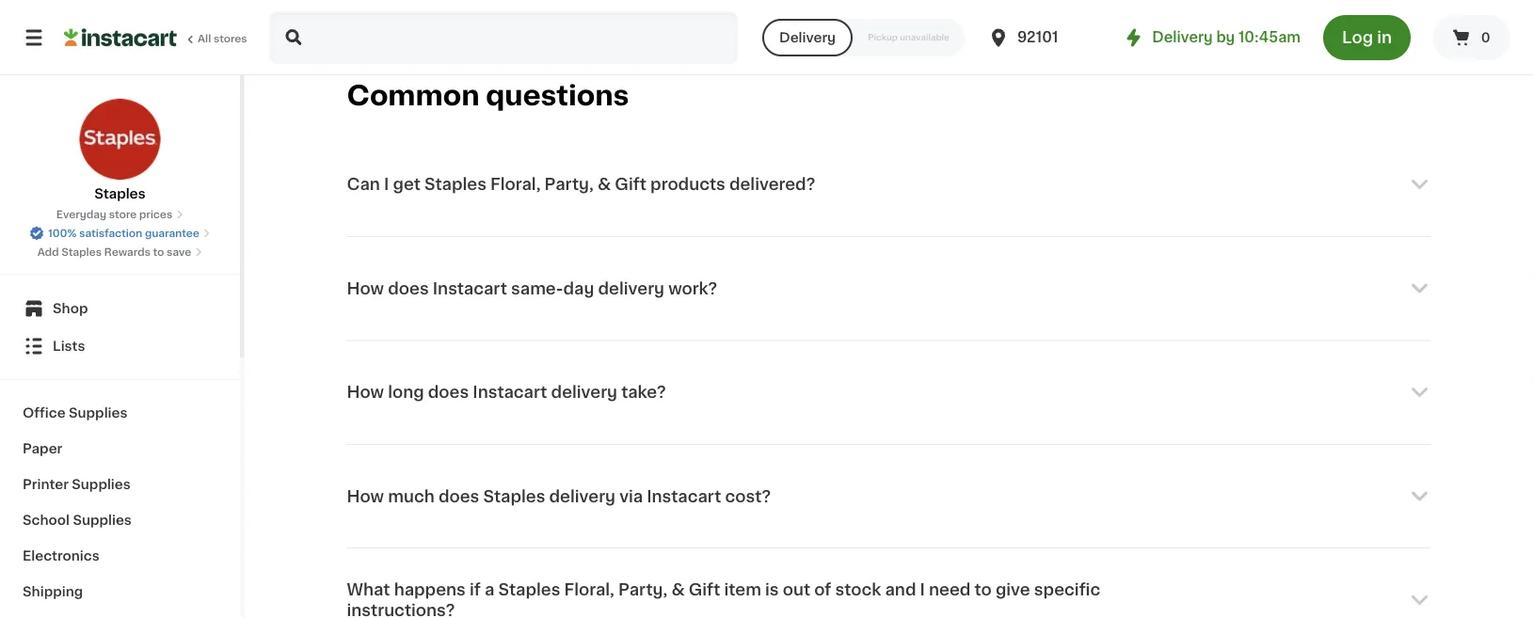 Task type: locate. For each thing, give the bounding box(es) containing it.
staples logo image
[[79, 98, 161, 181]]

instacart
[[433, 281, 507, 297], [473, 385, 547, 401], [647, 489, 721, 505]]

everyday store prices
[[56, 209, 173, 220]]

3 how from the top
[[347, 489, 384, 505]]

0 horizontal spatial i
[[384, 177, 389, 193]]

give
[[996, 583, 1031, 599]]

0 vertical spatial floral,
[[491, 177, 541, 193]]

does
[[388, 281, 429, 297], [428, 385, 469, 401], [439, 489, 479, 505]]

i
[[384, 177, 389, 193], [920, 583, 925, 599]]

0 vertical spatial how
[[347, 281, 384, 297]]

1 vertical spatial floral,
[[564, 583, 615, 599]]

does inside how long does instacart delivery take? dropdown button
[[428, 385, 469, 401]]

delivery by 10:45am link
[[1122, 26, 1301, 49]]

satisfaction
[[79, 228, 142, 239]]

& inside what happens if a staples floral, party, & gift item is out of stock and i need to give specific instructions?
[[672, 583, 685, 599]]

&
[[598, 177, 611, 193], [672, 583, 685, 599]]

None search field
[[269, 11, 738, 64]]

1 vertical spatial supplies
[[72, 478, 131, 491]]

& left products
[[598, 177, 611, 193]]

None field
[[271, 13, 736, 62]]

staples
[[425, 177, 487, 193], [94, 187, 146, 201], [62, 247, 102, 257], [483, 489, 545, 505], [498, 583, 561, 599]]

delivery for delivery
[[779, 31, 836, 44]]

1 vertical spatial gift
[[689, 583, 721, 599]]

1 horizontal spatial &
[[672, 583, 685, 599]]

delivery right the day
[[598, 281, 665, 297]]

shop
[[53, 302, 88, 315]]

delivery left take?
[[551, 385, 618, 401]]

i left get
[[384, 177, 389, 193]]

1 horizontal spatial to
[[975, 583, 992, 599]]

everyday store prices link
[[56, 207, 184, 222]]

delivery inside button
[[779, 31, 836, 44]]

all stores link
[[64, 11, 249, 64]]

is
[[765, 583, 779, 599]]

shipping link
[[11, 574, 229, 610]]

supplies for printer supplies
[[72, 478, 131, 491]]

to left save
[[153, 247, 164, 257]]

how
[[347, 281, 384, 297], [347, 385, 384, 401], [347, 489, 384, 505]]

service type group
[[763, 19, 965, 56]]

and
[[885, 583, 916, 599]]

2 how from the top
[[347, 385, 384, 401]]

does inside how much does staples delivery via instacart cost? dropdown button
[[439, 489, 479, 505]]

does for long
[[428, 385, 469, 401]]

how for how long does instacart delivery take?
[[347, 385, 384, 401]]

to left "give"
[[975, 583, 992, 599]]

0 horizontal spatial &
[[598, 177, 611, 193]]

0 vertical spatial does
[[388, 281, 429, 297]]

supplies up paper link
[[69, 407, 128, 420]]

floral,
[[491, 177, 541, 193], [564, 583, 615, 599]]

stock
[[836, 583, 881, 599]]

supplies up school supplies link
[[72, 478, 131, 491]]

1 vertical spatial delivery
[[551, 385, 618, 401]]

1 vertical spatial how
[[347, 385, 384, 401]]

prices
[[139, 209, 173, 220]]

delivery by 10:45am
[[1153, 31, 1301, 44]]

0 horizontal spatial gift
[[615, 177, 647, 193]]

gift left item
[[689, 583, 721, 599]]

same-
[[511, 281, 563, 297]]

1 horizontal spatial delivery
[[1153, 31, 1213, 44]]

10:45am
[[1239, 31, 1301, 44]]

delivery left via
[[549, 489, 616, 505]]

delivery
[[598, 281, 665, 297], [551, 385, 618, 401], [549, 489, 616, 505]]

paper link
[[11, 431, 229, 467]]

0 vertical spatial i
[[384, 177, 389, 193]]

how for how much does staples delivery via instacart cost?
[[347, 489, 384, 505]]

2 vertical spatial supplies
[[73, 514, 132, 527]]

of
[[815, 583, 832, 599]]

supplies down printer supplies 'link'
[[73, 514, 132, 527]]

does inside the how does instacart same-day delivery work? dropdown button
[[388, 281, 429, 297]]

1 horizontal spatial i
[[920, 583, 925, 599]]

party,
[[545, 177, 594, 193], [619, 583, 668, 599]]

gift
[[615, 177, 647, 193], [689, 583, 721, 599]]

1 vertical spatial i
[[920, 583, 925, 599]]

2 vertical spatial how
[[347, 489, 384, 505]]

cost?
[[725, 489, 771, 505]]

0 horizontal spatial floral,
[[491, 177, 541, 193]]

a
[[485, 583, 495, 599]]

day
[[563, 281, 594, 297]]

out
[[783, 583, 811, 599]]

1 vertical spatial &
[[672, 583, 685, 599]]

gift left products
[[615, 177, 647, 193]]

2 vertical spatial delivery
[[549, 489, 616, 505]]

i right and
[[920, 583, 925, 599]]

need
[[929, 583, 971, 599]]

all
[[198, 33, 211, 44]]

guarantee
[[145, 228, 199, 239]]

does for much
[[439, 489, 479, 505]]

delivery for take?
[[551, 385, 618, 401]]

supplies inside 'link'
[[72, 478, 131, 491]]

item
[[724, 583, 762, 599]]

& left item
[[672, 583, 685, 599]]

to inside what happens if a staples floral, party, & gift item is out of stock and i need to give specific instructions?
[[975, 583, 992, 599]]

100% satisfaction guarantee button
[[29, 222, 211, 241]]

1 how from the top
[[347, 281, 384, 297]]

supplies
[[69, 407, 128, 420], [72, 478, 131, 491], [73, 514, 132, 527]]

to
[[153, 247, 164, 257], [975, 583, 992, 599]]

1 horizontal spatial party,
[[619, 583, 668, 599]]

1 horizontal spatial floral,
[[564, 583, 615, 599]]

0 horizontal spatial to
[[153, 247, 164, 257]]

floral, inside can i get staples floral, party, & gift products delivered? dropdown button
[[491, 177, 541, 193]]

0 horizontal spatial party,
[[545, 177, 594, 193]]

0 horizontal spatial delivery
[[779, 31, 836, 44]]

0 vertical spatial supplies
[[69, 407, 128, 420]]

save
[[167, 247, 191, 257]]

0 vertical spatial to
[[153, 247, 164, 257]]

what
[[347, 583, 390, 599]]

delivered?
[[730, 177, 816, 193]]

1 horizontal spatial gift
[[689, 583, 721, 599]]

how does instacart same-day delivery work?
[[347, 281, 718, 297]]

instructions?
[[347, 603, 455, 619]]

staples link
[[79, 98, 161, 203]]

all stores
[[198, 33, 247, 44]]

1 vertical spatial does
[[428, 385, 469, 401]]

2 vertical spatial does
[[439, 489, 479, 505]]

office supplies link
[[11, 395, 229, 431]]

add staples rewards to save link
[[37, 245, 203, 260]]

delivery
[[1153, 31, 1213, 44], [779, 31, 836, 44]]

printer supplies link
[[11, 467, 229, 503]]

1 vertical spatial to
[[975, 583, 992, 599]]

shipping
[[23, 586, 83, 599]]

supplies for office supplies
[[69, 407, 128, 420]]

stores
[[214, 33, 247, 44]]

supplies inside 'link'
[[69, 407, 128, 420]]

log
[[1343, 30, 1374, 46]]

much
[[388, 489, 435, 505]]

1 vertical spatial party,
[[619, 583, 668, 599]]



Task type: describe. For each thing, give the bounding box(es) containing it.
questions
[[486, 82, 629, 109]]

0 vertical spatial delivery
[[598, 281, 665, 297]]

if
[[470, 583, 481, 599]]

paper
[[23, 442, 62, 456]]

what happens if a staples floral, party, & gift item is out of stock and i need to give specific instructions? button
[[347, 567, 1431, 619]]

can i get staples floral, party, & gift products delivered?
[[347, 177, 816, 193]]

lists link
[[11, 328, 229, 365]]

floral, inside what happens if a staples floral, party, & gift item is out of stock and i need to give specific instructions?
[[564, 583, 615, 599]]

2 vertical spatial instacart
[[647, 489, 721, 505]]

add staples rewards to save
[[37, 247, 191, 257]]

common
[[347, 82, 480, 109]]

rewards
[[104, 247, 151, 257]]

delivery for delivery by 10:45am
[[1153, 31, 1213, 44]]

delivery for via
[[549, 489, 616, 505]]

how long does instacart delivery take? button
[[347, 359, 1431, 427]]

add
[[37, 247, 59, 257]]

0 vertical spatial gift
[[615, 177, 647, 193]]

by
[[1217, 31, 1235, 44]]

long
[[388, 385, 424, 401]]

specific
[[1034, 583, 1101, 599]]

how for how does instacart same-day delivery work?
[[347, 281, 384, 297]]

100%
[[48, 228, 77, 239]]

store
[[109, 209, 137, 220]]

how long does instacart delivery take?
[[347, 385, 666, 401]]

log in
[[1343, 30, 1392, 46]]

office
[[23, 407, 66, 420]]

gift inside what happens if a staples floral, party, & gift item is out of stock and i need to give specific instructions?
[[689, 583, 721, 599]]

lists
[[53, 340, 85, 353]]

products
[[651, 177, 726, 193]]

i inside what happens if a staples floral, party, & gift item is out of stock and i need to give specific instructions?
[[920, 583, 925, 599]]

how much does staples delivery via instacart cost?
[[347, 489, 771, 505]]

electronics
[[23, 550, 100, 563]]

instacart logo image
[[64, 26, 177, 49]]

take?
[[622, 385, 666, 401]]

common questions
[[347, 82, 629, 109]]

printer supplies
[[23, 478, 131, 491]]

0 vertical spatial instacart
[[433, 281, 507, 297]]

can
[[347, 177, 380, 193]]

party, inside what happens if a staples floral, party, & gift item is out of stock and i need to give specific instructions?
[[619, 583, 668, 599]]

school supplies link
[[11, 503, 229, 538]]

0 vertical spatial &
[[598, 177, 611, 193]]

shop link
[[11, 290, 229, 328]]

can i get staples floral, party, & gift products delivered? button
[[347, 151, 1431, 219]]

happens
[[394, 583, 466, 599]]

electronics link
[[11, 538, 229, 574]]

log in button
[[1324, 15, 1411, 60]]

0 vertical spatial party,
[[545, 177, 594, 193]]

everyday
[[56, 209, 106, 220]]

staples inside what happens if a staples floral, party, & gift item is out of stock and i need to give specific instructions?
[[498, 583, 561, 599]]

92101 button
[[987, 11, 1100, 64]]

supplies for school supplies
[[73, 514, 132, 527]]

office supplies
[[23, 407, 128, 420]]

how does instacart same-day delivery work? button
[[347, 255, 1431, 323]]

delivery button
[[763, 19, 853, 56]]

in
[[1377, 30, 1392, 46]]

get
[[393, 177, 421, 193]]

1 vertical spatial instacart
[[473, 385, 547, 401]]

work?
[[669, 281, 718, 297]]

0
[[1482, 31, 1491, 44]]

school
[[23, 514, 70, 527]]

via
[[620, 489, 643, 505]]

how much does staples delivery via instacart cost? button
[[347, 463, 1431, 531]]

92101
[[1018, 31, 1059, 44]]

school supplies
[[23, 514, 132, 527]]

100% satisfaction guarantee
[[48, 228, 199, 239]]

0 button
[[1434, 15, 1511, 60]]

printer
[[23, 478, 69, 491]]

what happens if a staples floral, party, & gift item is out of stock and i need to give specific instructions?
[[347, 583, 1101, 619]]



Task type: vqa. For each thing, say whether or not it's contained in the screenshot.
For
no



